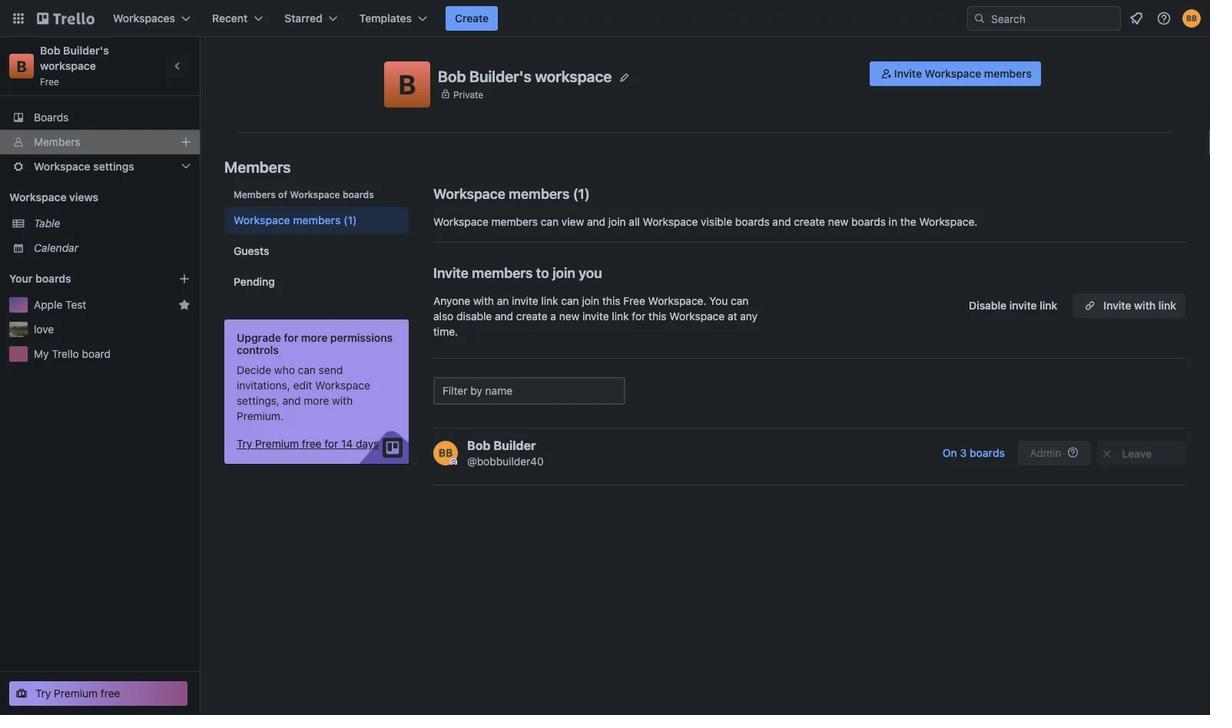 Task type: vqa. For each thing, say whether or not it's contained in the screenshot.
boards
yes



Task type: describe. For each thing, give the bounding box(es) containing it.
starred
[[285, 12, 323, 25]]

templates button
[[350, 6, 437, 31]]

guests
[[234, 245, 269, 257]]

invite with link button
[[1073, 294, 1186, 318]]

builder's for bob builder's workspace free
[[63, 44, 109, 57]]

your boards
[[9, 272, 71, 285]]

my trello board
[[34, 348, 111, 360]]

workspace for bob builder's workspace
[[535, 67, 612, 85]]

invitations,
[[237, 379, 290, 392]]

disable
[[969, 299, 1007, 312]]

workspace settings
[[34, 160, 134, 173]]

bob builder's workspace link
[[40, 44, 112, 72]]

invite members to join you
[[433, 264, 602, 281]]

trello
[[52, 348, 79, 360]]

members link
[[0, 130, 200, 154]]

b for the b link
[[16, 57, 27, 75]]

link inside invite with link button
[[1159, 299, 1177, 312]]

with for anyone
[[473, 295, 494, 307]]

also
[[433, 310, 454, 323]]

create
[[455, 12, 489, 25]]

2 vertical spatial members
[[234, 189, 276, 200]]

@bobbuilder40
[[467, 455, 544, 468]]

members of workspace boards
[[234, 189, 374, 200]]

time.
[[433, 325, 458, 338]]

workspace inside button
[[925, 67, 982, 80]]

members left '('
[[509, 185, 570, 202]]

pending
[[234, 276, 275, 288]]

invite for invite with link
[[1104, 299, 1132, 312]]

anyone with an invite link can join this free workspace. you can also disable and create a new invite link for this workspace at any time.
[[433, 295, 758, 338]]

members down members of workspace boards
[[293, 214, 341, 227]]

edit
[[293, 379, 312, 392]]

can down you
[[561, 295, 579, 307]]

0 vertical spatial workspace.
[[920, 216, 978, 228]]

2 horizontal spatial join
[[609, 216, 626, 228]]

boards up apple
[[35, 272, 71, 285]]

and inside anyone with an invite link can join this free workspace. you can also disable and create a new invite link for this workspace at any time.
[[495, 310, 513, 323]]

b for b button
[[399, 68, 416, 100]]

upgrade for more permissions controls decide who can send invitations, edit workspace settings, and more with premium.
[[237, 332, 393, 423]]

apple test link
[[34, 297, 172, 313]]

on 3 boards link
[[936, 441, 1012, 466]]

love link
[[34, 322, 191, 337]]

builder's for bob builder's workspace
[[470, 67, 532, 85]]

add board image
[[178, 273, 191, 285]]

with inside the upgrade for more permissions controls decide who can send invitations, edit workspace settings, and more with premium.
[[332, 395, 353, 407]]

you
[[710, 295, 728, 307]]

members up invite members to join you
[[492, 216, 538, 228]]

my
[[34, 348, 49, 360]]

pending link
[[224, 268, 409, 296]]

all
[[629, 216, 640, 228]]

boards
[[34, 111, 69, 124]]

free for try premium free
[[101, 687, 120, 700]]

boards right the visible
[[735, 216, 770, 228]]

1
[[578, 185, 585, 202]]

settings,
[[237, 395, 280, 407]]

view
[[562, 216, 584, 228]]

)
[[585, 185, 590, 202]]

b link
[[9, 54, 34, 78]]

workspace navigation collapse icon image
[[168, 55, 189, 77]]

an
[[497, 295, 509, 307]]

invite with link
[[1104, 299, 1177, 312]]

boards left in on the right top of page
[[852, 216, 886, 228]]

workspace inside the upgrade for more permissions controls decide who can send invitations, edit workspace settings, and more with premium.
[[315, 379, 370, 392]]

a
[[551, 310, 556, 323]]

on
[[943, 447, 958, 460]]

free for try premium free for 14 days
[[302, 438, 322, 450]]

to
[[536, 264, 549, 281]]

in
[[889, 216, 898, 228]]

free inside bob builder's workspace free
[[40, 76, 59, 87]]

open information menu image
[[1157, 11, 1172, 26]]

0 vertical spatial members
[[34, 136, 80, 148]]

premium for try premium free for 14 days
[[255, 438, 299, 450]]

test
[[65, 299, 86, 311]]

bob builder (bobbuilder40) image
[[1183, 9, 1201, 28]]

search image
[[974, 12, 986, 25]]

(1)
[[344, 214, 357, 227]]

visible
[[701, 216, 733, 228]]

sm image for 'leave' link
[[1100, 447, 1115, 462]]

workspaces button
[[104, 6, 200, 31]]

your boards with 3 items element
[[9, 270, 155, 288]]

Search field
[[986, 7, 1121, 30]]

workspace inside anyone with an invite link can join this free workspace. you can also disable and create a new invite link for this workspace at any time.
[[670, 310, 725, 323]]

(
[[573, 185, 578, 202]]

recent button
[[203, 6, 272, 31]]

templates
[[359, 12, 412, 25]]

the
[[901, 216, 917, 228]]

try premium free
[[35, 687, 120, 700]]

builder
[[494, 438, 536, 453]]

apple test
[[34, 299, 86, 311]]

1 horizontal spatial new
[[828, 216, 849, 228]]



Task type: locate. For each thing, give the bounding box(es) containing it.
workspace. inside anyone with an invite link can join this free workspace. you can also disable and create a new invite link for this workspace at any time.
[[648, 295, 707, 307]]

more
[[301, 332, 328, 344], [304, 395, 329, 407]]

disable
[[457, 310, 492, 323]]

back to home image
[[37, 6, 95, 31]]

invite right disable
[[1010, 299, 1037, 312]]

0 horizontal spatial bob
[[40, 44, 60, 57]]

can inside the upgrade for more permissions controls decide who can send invitations, edit workspace settings, and more with premium.
[[298, 364, 316, 377]]

1 horizontal spatial with
[[473, 295, 494, 307]]

create button
[[446, 6, 498, 31]]

0 vertical spatial new
[[828, 216, 849, 228]]

recent
[[212, 12, 248, 25]]

members
[[34, 136, 80, 148], [224, 158, 291, 176], [234, 189, 276, 200]]

2 horizontal spatial invite
[[1104, 299, 1132, 312]]

invite
[[512, 295, 538, 307], [1010, 299, 1037, 312], [583, 310, 609, 323]]

bob inside bob builder @bobbuilder40
[[467, 438, 491, 453]]

calendar link
[[34, 241, 191, 256]]

0 vertical spatial sm image
[[879, 66, 894, 81]]

1 vertical spatial members
[[224, 158, 291, 176]]

0 horizontal spatial invite
[[433, 264, 469, 281]]

workspace settings button
[[0, 154, 200, 179]]

workspace members left '('
[[433, 185, 570, 202]]

invite for invite workspace members
[[894, 67, 922, 80]]

try premium free for 14 days
[[237, 438, 379, 450]]

0 vertical spatial builder's
[[63, 44, 109, 57]]

1 vertical spatial new
[[559, 310, 580, 323]]

any
[[740, 310, 758, 323]]

on 3 boards
[[943, 447, 1005, 460]]

0 horizontal spatial try
[[35, 687, 51, 700]]

try
[[237, 438, 252, 450], [35, 687, 51, 700]]

1 vertical spatial more
[[304, 395, 329, 407]]

1 vertical spatial this
[[649, 310, 667, 323]]

1 horizontal spatial sm image
[[1100, 447, 1115, 462]]

0 vertical spatial join
[[609, 216, 626, 228]]

with
[[473, 295, 494, 307], [1134, 299, 1156, 312], [332, 395, 353, 407]]

settings
[[93, 160, 134, 173]]

upgrade
[[237, 332, 281, 344]]

14
[[341, 438, 353, 450]]

0 vertical spatial premium
[[255, 438, 299, 450]]

more down edit
[[304, 395, 329, 407]]

more up send
[[301, 332, 328, 344]]

0 horizontal spatial free
[[101, 687, 120, 700]]

bob builder's workspace
[[438, 67, 612, 85]]

leave
[[1123, 448, 1152, 460]]

love
[[34, 323, 54, 336]]

0 horizontal spatial invite
[[512, 295, 538, 307]]

2 horizontal spatial with
[[1134, 299, 1156, 312]]

join
[[609, 216, 626, 228], [553, 264, 576, 281], [582, 295, 600, 307]]

new inside anyone with an invite link can join this free workspace. you can also disable and create a new invite link for this workspace at any time.
[[559, 310, 580, 323]]

can left view
[[541, 216, 559, 228]]

primary element
[[0, 0, 1210, 37]]

0 horizontal spatial this
[[603, 295, 621, 307]]

your
[[9, 272, 33, 285]]

0 vertical spatial invite
[[894, 67, 922, 80]]

bob for bob builder's workspace free
[[40, 44, 60, 57]]

0 horizontal spatial sm image
[[879, 66, 894, 81]]

private
[[453, 89, 484, 100]]

this member is an admin of this workspace. image
[[450, 459, 457, 466]]

members up "of"
[[224, 158, 291, 176]]

join right to
[[553, 264, 576, 281]]

1 horizontal spatial invite
[[894, 67, 922, 80]]

2 vertical spatial invite
[[1104, 299, 1132, 312]]

with inside button
[[1134, 299, 1156, 312]]

builder's down 'back to home' image
[[63, 44, 109, 57]]

table link
[[34, 216, 191, 231]]

( 1 )
[[573, 185, 590, 202]]

1 vertical spatial bob
[[438, 67, 466, 85]]

b left the private
[[399, 68, 416, 100]]

bob for bob builder's workspace
[[438, 67, 466, 85]]

boards link
[[0, 105, 200, 130]]

can
[[541, 216, 559, 228], [561, 295, 579, 307], [731, 295, 749, 307], [298, 364, 316, 377]]

1 vertical spatial free
[[624, 295, 645, 307]]

b inside button
[[399, 68, 416, 100]]

invite right a
[[583, 310, 609, 323]]

and right the visible
[[773, 216, 791, 228]]

builder's
[[63, 44, 109, 57], [470, 67, 532, 85]]

workspace.
[[920, 216, 978, 228], [648, 295, 707, 307]]

invite right an
[[512, 295, 538, 307]]

workspace for bob builder's workspace free
[[40, 60, 96, 72]]

bob builder @bobbuilder40
[[467, 438, 544, 468]]

members left "of"
[[234, 189, 276, 200]]

days
[[356, 438, 379, 450]]

b
[[16, 57, 27, 75], [399, 68, 416, 100]]

and inside the upgrade for more permissions controls decide who can send invitations, edit workspace settings, and more with premium.
[[282, 395, 301, 407]]

0 vertical spatial workspace members
[[433, 185, 570, 202]]

0 vertical spatial free
[[302, 438, 322, 450]]

for inside anyone with an invite link can join this free workspace. you can also disable and create a new invite link for this workspace at any time.
[[632, 310, 646, 323]]

you
[[579, 264, 602, 281]]

try for try premium free
[[35, 687, 51, 700]]

workspace members can view and join all workspace visible boards and create new boards in the workspace.
[[433, 216, 978, 228]]

1 vertical spatial create
[[516, 310, 548, 323]]

for inside button
[[325, 438, 338, 450]]

0 vertical spatial create
[[794, 216, 825, 228]]

join down you
[[582, 295, 600, 307]]

sm image
[[879, 66, 894, 81], [1100, 447, 1115, 462]]

members down boards
[[34, 136, 80, 148]]

admin
[[1030, 447, 1062, 460]]

1 vertical spatial for
[[284, 332, 298, 344]]

with inside anyone with an invite link can join this free workspace. you can also disable and create a new invite link for this workspace at any time.
[[473, 295, 494, 307]]

1 horizontal spatial builder's
[[470, 67, 532, 85]]

at
[[728, 310, 737, 323]]

members inside button
[[984, 67, 1032, 80]]

new left in on the right top of page
[[828, 216, 849, 228]]

views
[[69, 191, 98, 204]]

and down an
[[495, 310, 513, 323]]

table
[[34, 217, 60, 230]]

try premium free for 14 days button
[[237, 437, 379, 452]]

premium
[[255, 438, 299, 450], [54, 687, 98, 700]]

members
[[984, 67, 1032, 80], [509, 185, 570, 202], [293, 214, 341, 227], [492, 216, 538, 228], [472, 264, 533, 281]]

1 vertical spatial premium
[[54, 687, 98, 700]]

free inside anyone with an invite link can join this free workspace. you can also disable and create a new invite link for this workspace at any time.
[[624, 295, 645, 307]]

try premium free button
[[9, 682, 188, 706]]

1 horizontal spatial try
[[237, 438, 252, 450]]

members down search icon
[[984, 67, 1032, 80]]

0 horizontal spatial join
[[553, 264, 576, 281]]

0 horizontal spatial workspace
[[40, 60, 96, 72]]

1 horizontal spatial this
[[649, 310, 667, 323]]

1 horizontal spatial premium
[[255, 438, 299, 450]]

3
[[960, 447, 967, 460]]

2 horizontal spatial bob
[[467, 438, 491, 453]]

workspace members
[[433, 185, 570, 202], [234, 214, 341, 227]]

0 horizontal spatial builder's
[[63, 44, 109, 57]]

starred icon image
[[178, 299, 191, 311]]

1 vertical spatial builder's
[[470, 67, 532, 85]]

who
[[274, 364, 295, 377]]

workspace right the b link
[[40, 60, 96, 72]]

and
[[587, 216, 606, 228], [773, 216, 791, 228], [495, 310, 513, 323], [282, 395, 301, 407]]

bob for bob builder @bobbuilder40
[[467, 438, 491, 453]]

0 horizontal spatial workspace.
[[648, 295, 707, 307]]

0 vertical spatial free
[[40, 76, 59, 87]]

2 vertical spatial for
[[325, 438, 338, 450]]

permissions
[[330, 332, 393, 344]]

workspace inside popup button
[[34, 160, 90, 173]]

disable invite link
[[969, 299, 1058, 312]]

boards right 3
[[970, 447, 1005, 460]]

leave link
[[1098, 441, 1186, 466]]

link inside disable invite link button
[[1040, 299, 1058, 312]]

2 horizontal spatial invite
[[1010, 299, 1037, 312]]

new right a
[[559, 310, 580, 323]]

1 horizontal spatial b
[[399, 68, 416, 100]]

1 vertical spatial workspace members
[[234, 214, 341, 227]]

try for try premium free for 14 days
[[237, 438, 252, 450]]

0 horizontal spatial new
[[559, 310, 580, 323]]

workspace views
[[9, 191, 98, 204]]

controls
[[237, 344, 279, 357]]

can up at
[[731, 295, 749, 307]]

workspace. right 'the'
[[920, 216, 978, 228]]

sm image for invite workspace members button
[[879, 66, 894, 81]]

create inside anyone with an invite link can join this free workspace. you can also disable and create a new invite link for this workspace at any time.
[[516, 310, 548, 323]]

1 horizontal spatial invite
[[583, 310, 609, 323]]

b button
[[384, 61, 430, 108]]

link
[[541, 295, 558, 307], [1040, 299, 1058, 312], [1159, 299, 1177, 312], [612, 310, 629, 323]]

of
[[278, 189, 288, 200]]

can up edit
[[298, 364, 316, 377]]

workspaces
[[113, 12, 175, 25]]

bob up the private
[[438, 67, 466, 85]]

admin button
[[1018, 441, 1091, 466]]

boards
[[343, 189, 374, 200], [735, 216, 770, 228], [852, 216, 886, 228], [35, 272, 71, 285], [970, 447, 1005, 460]]

Filter by name text field
[[433, 377, 626, 405]]

guests link
[[224, 237, 409, 265]]

bob
[[40, 44, 60, 57], [438, 67, 466, 85], [467, 438, 491, 453]]

and right view
[[587, 216, 606, 228]]

1 horizontal spatial workspace members
[[433, 185, 570, 202]]

invite workspace members
[[894, 67, 1032, 80]]

1 vertical spatial invite
[[433, 264, 469, 281]]

1 horizontal spatial create
[[794, 216, 825, 228]]

sm image inside invite workspace members button
[[879, 66, 894, 81]]

my trello board link
[[34, 347, 191, 362]]

0 horizontal spatial b
[[16, 57, 27, 75]]

1 horizontal spatial bob
[[438, 67, 466, 85]]

builder's up the private
[[470, 67, 532, 85]]

anyone
[[433, 295, 471, 307]]

with for invite
[[1134, 299, 1156, 312]]

and down edit
[[282, 395, 301, 407]]

premium for try premium free
[[54, 687, 98, 700]]

1 vertical spatial free
[[101, 687, 120, 700]]

invite inside button
[[1010, 299, 1037, 312]]

decide
[[237, 364, 271, 377]]

1 vertical spatial join
[[553, 264, 576, 281]]

1 vertical spatial sm image
[[1100, 447, 1115, 462]]

boards up (1)
[[343, 189, 374, 200]]

bob up @bobbuilder40
[[467, 438, 491, 453]]

disable invite link button
[[960, 294, 1067, 318]]

apple
[[34, 299, 62, 311]]

premium.
[[237, 410, 284, 423]]

send
[[319, 364, 343, 377]]

workspace inside bob builder's workspace free
[[40, 60, 96, 72]]

1 vertical spatial workspace.
[[648, 295, 707, 307]]

builder's inside bob builder's workspace free
[[63, 44, 109, 57]]

b left bob builder's workspace free
[[16, 57, 27, 75]]

create
[[794, 216, 825, 228], [516, 310, 548, 323]]

invite for invite members to join you
[[433, 264, 469, 281]]

0 vertical spatial for
[[632, 310, 646, 323]]

1 vertical spatial try
[[35, 687, 51, 700]]

2 horizontal spatial for
[[632, 310, 646, 323]]

join left all
[[609, 216, 626, 228]]

1 horizontal spatial workspace.
[[920, 216, 978, 228]]

bob inside bob builder's workspace free
[[40, 44, 60, 57]]

0 vertical spatial more
[[301, 332, 328, 344]]

0 horizontal spatial premium
[[54, 687, 98, 700]]

1 horizontal spatial free
[[624, 295, 645, 307]]

workspace members down "of"
[[234, 214, 341, 227]]

2 vertical spatial bob
[[467, 438, 491, 453]]

1 horizontal spatial for
[[325, 438, 338, 450]]

1 horizontal spatial join
[[582, 295, 600, 307]]

1 horizontal spatial workspace
[[535, 67, 612, 85]]

0 horizontal spatial workspace members
[[234, 214, 341, 227]]

0 horizontal spatial free
[[40, 76, 59, 87]]

invite workspace members button
[[870, 61, 1041, 86]]

sm image inside 'leave' link
[[1100, 447, 1115, 462]]

join inside anyone with an invite link can join this free workspace. you can also disable and create a new invite link for this workspace at any time.
[[582, 295, 600, 307]]

bob builder's workspace free
[[40, 44, 112, 87]]

1 horizontal spatial free
[[302, 438, 322, 450]]

workspace down primary element
[[535, 67, 612, 85]]

calendar
[[34, 242, 78, 254]]

bob right the b link
[[40, 44, 60, 57]]

members up an
[[472, 264, 533, 281]]

0 vertical spatial this
[[603, 295, 621, 307]]

0 notifications image
[[1127, 9, 1146, 28]]

2 vertical spatial join
[[582, 295, 600, 307]]

0 horizontal spatial with
[[332, 395, 353, 407]]

0 vertical spatial bob
[[40, 44, 60, 57]]

for inside the upgrade for more permissions controls decide who can send invitations, edit workspace settings, and more with premium.
[[284, 332, 298, 344]]

0 horizontal spatial for
[[284, 332, 298, 344]]

workspace. left you
[[648, 295, 707, 307]]

board
[[82, 348, 111, 360]]

0 vertical spatial try
[[237, 438, 252, 450]]

0 horizontal spatial create
[[516, 310, 548, 323]]



